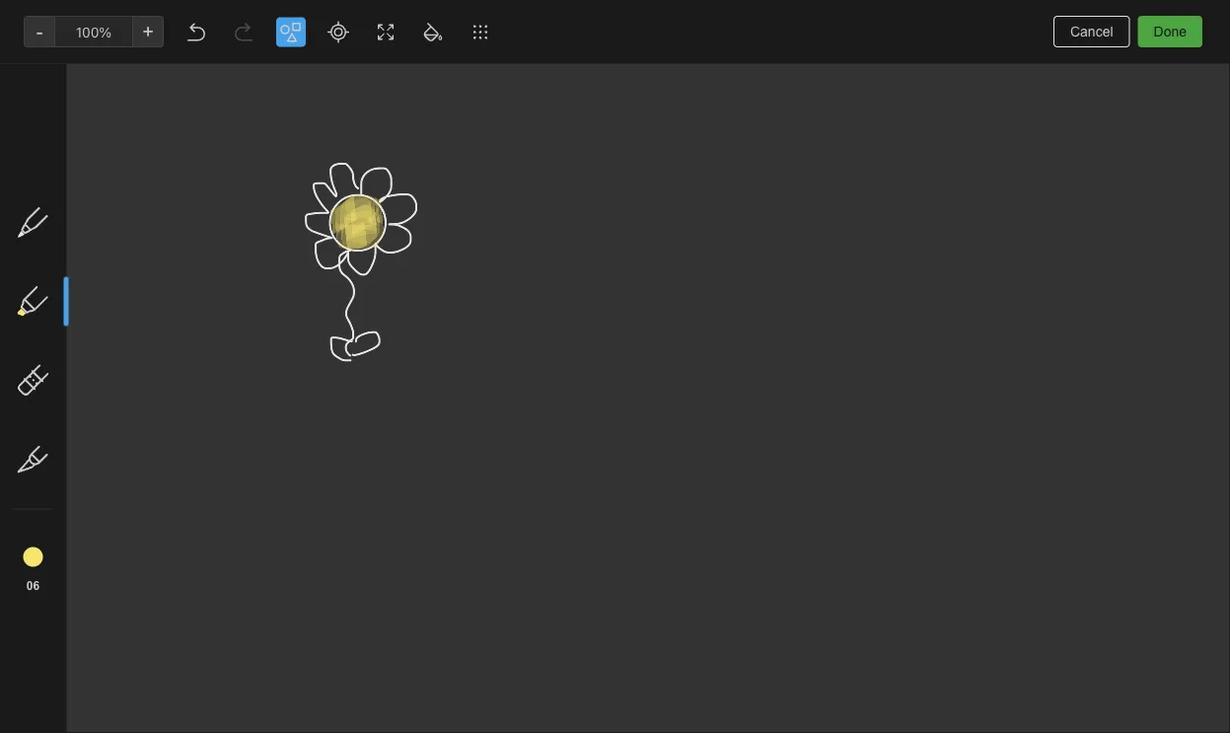 Task type: vqa. For each thing, say whether or not it's contained in the screenshot.
'search box' in the 'Main' "element"
no



Task type: locate. For each thing, give the bounding box(es) containing it.
None search field
[[26, 57, 211, 93]]

check up work
[[268, 184, 309, 200]]

1 vertical spatial notes
[[43, 194, 81, 210]]

on
[[704, 61, 719, 77], [335, 202, 351, 218]]

tree
[[0, 155, 237, 625]]

0 vertical spatial on
[[704, 61, 719, 77]]

edited
[[660, 61, 700, 77]]

tasks
[[43, 226, 79, 242]]

on inside open laptop - sign in - check task - check emails - start work - go on lunch - meeting - end of day
[[335, 202, 351, 218]]

0 horizontal spatial notes
[[43, 194, 81, 210]]

check down laptop
[[294, 166, 334, 183]]

0 vertical spatial check
[[294, 166, 334, 183]]

notes link
[[0, 187, 236, 218]]

0 horizontal spatial on
[[335, 202, 351, 218]]

tree containing home
[[0, 155, 237, 625]]

0 vertical spatial notes
[[279, 20, 334, 43]]

new
[[43, 113, 72, 129]]

in
[[268, 166, 280, 183]]

on left 'dec'
[[704, 61, 719, 77]]

on up end
[[335, 202, 351, 218]]

you
[[1074, 16, 1096, 31]]

1 horizontal spatial on
[[704, 61, 719, 77]]

only you
[[1043, 16, 1096, 31]]

thumbnail image
[[253, 291, 416, 359]]

shared with me link
[[0, 325, 236, 356]]

notes down home
[[43, 194, 81, 210]]

trash
[[43, 376, 79, 392]]

1 vertical spatial on
[[335, 202, 351, 218]]

open
[[268, 149, 303, 165]]

- up task
[[351, 149, 357, 165]]

notes
[[273, 62, 308, 78]]

5/8
[[291, 239, 310, 253]]

- down sign
[[371, 166, 377, 183]]

notes up "notes"
[[279, 20, 334, 43]]

dec
[[723, 61, 748, 77]]

meeting
[[268, 220, 320, 236]]

on inside note window element
[[704, 61, 719, 77]]

share button
[[1111, 8, 1184, 39]]

check
[[294, 166, 334, 183], [268, 184, 309, 200]]

expand tags image
[[5, 301, 21, 317]]

- right in
[[283, 166, 290, 183]]

end
[[334, 220, 358, 236]]

lunch
[[355, 202, 389, 218]]

notes
[[279, 20, 334, 43], [43, 194, 81, 210]]

-
[[351, 149, 357, 165], [283, 166, 290, 183], [371, 166, 377, 183], [357, 184, 364, 200], [303, 202, 309, 218], [393, 202, 400, 218], [324, 220, 330, 236]]



Task type: describe. For each thing, give the bounding box(es) containing it.
trash link
[[0, 368, 236, 400]]

- down task
[[357, 184, 364, 200]]

shared with me
[[43, 332, 142, 348]]

tasks button
[[0, 218, 236, 250]]

notebooks link
[[0, 262, 236, 293]]

5,
[[752, 61, 764, 77]]

tags
[[44, 301, 74, 317]]

home link
[[0, 155, 237, 187]]

Search text field
[[26, 57, 211, 93]]

of
[[362, 220, 375, 236]]

work
[[268, 202, 299, 218]]

day
[[268, 237, 291, 254]]

3 notes
[[261, 62, 308, 78]]

with
[[92, 332, 119, 348]]

only
[[1043, 16, 1071, 31]]

last edited on dec 5, 2023
[[629, 61, 801, 77]]

open laptop - sign in - check task - check emails - start work - go on lunch - meeting - end of day
[[268, 149, 400, 254]]

task
[[338, 166, 367, 183]]

- left "go"
[[303, 202, 309, 218]]

home
[[43, 162, 81, 179]]

tags button
[[0, 293, 236, 325]]

last
[[629, 61, 656, 77]]

notes inside tree
[[43, 194, 81, 210]]

3
[[261, 62, 269, 78]]

note window element
[[0, 0, 1231, 733]]

go
[[313, 202, 331, 218]]

me
[[123, 332, 142, 348]]

emails
[[313, 184, 353, 200]]

Note Editor text field
[[0, 0, 1231, 733]]

shared
[[43, 332, 89, 348]]

share
[[1128, 15, 1167, 32]]

1 vertical spatial check
[[268, 184, 309, 200]]

settings image
[[201, 16, 225, 39]]

1 horizontal spatial notes
[[279, 20, 334, 43]]

- down "go"
[[324, 220, 330, 236]]

sign
[[361, 149, 389, 165]]

- down start
[[393, 202, 400, 218]]

2023
[[768, 61, 801, 77]]

laptop
[[307, 149, 347, 165]]

start
[[367, 184, 398, 200]]

new button
[[12, 104, 225, 139]]

notebooks
[[44, 269, 114, 285]]



